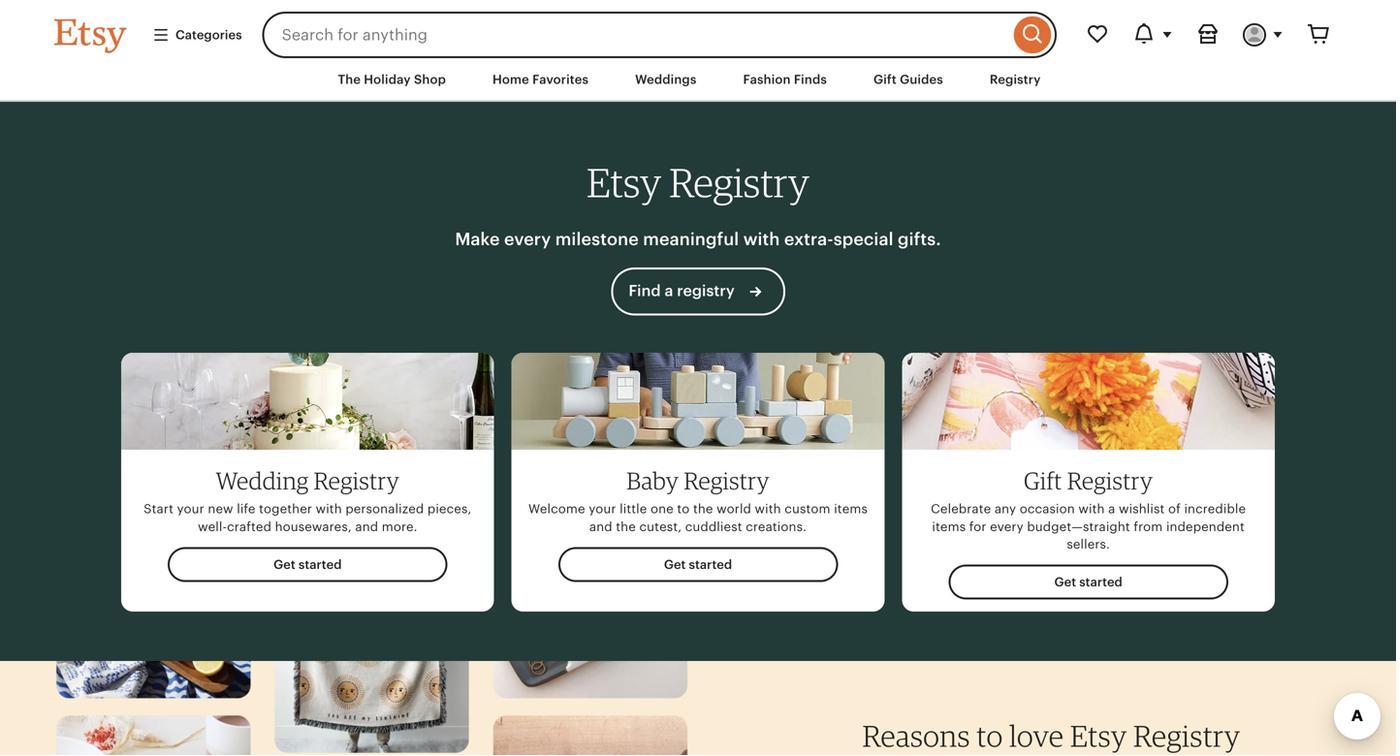 Task type: locate. For each thing, give the bounding box(es) containing it.
your for baby registry
[[589, 502, 616, 516]]

1 your from the left
[[177, 502, 204, 516]]

gift inside gift registry celebrate any occasion with a wishlist of incredible items for every budget—straight from independent sellers.
[[1024, 467, 1062, 495]]

None search field
[[262, 12, 1057, 58]]

get started button down housewares,
[[168, 547, 447, 582]]

registry
[[990, 72, 1041, 87], [669, 158, 809, 207], [314, 467, 400, 495], [684, 467, 770, 495], [1067, 467, 1153, 495], [1133, 718, 1240, 754]]

0 horizontal spatial get started button
[[168, 547, 447, 582]]

the up the cuddliest
[[693, 502, 713, 516]]

1 horizontal spatial your
[[589, 502, 616, 516]]

and inside baby registry welcome your little one to the world with custom items and the cutest, cuddliest creations.
[[589, 520, 612, 534]]

a inside gift registry celebrate any occasion with a wishlist of incredible items for every budget—straight from independent sellers.
[[1108, 502, 1115, 516]]

and left cutest,
[[589, 520, 612, 534]]

0 horizontal spatial get
[[274, 557, 295, 572]]

get started button for gift
[[949, 565, 1228, 600]]

get started for gift
[[1054, 575, 1122, 590]]

wishlist
[[1119, 502, 1165, 516]]

2 your from the left
[[589, 502, 616, 516]]

get down housewares,
[[274, 557, 295, 572]]

with up housewares,
[[316, 502, 342, 516]]

0 horizontal spatial items
[[834, 502, 868, 516]]

items inside gift registry celebrate any occasion with a wishlist of incredible items for every budget—straight from independent sellers.
[[932, 520, 966, 534]]

menu bar
[[19, 58, 1377, 102]]

baby
[[626, 467, 679, 495]]

2 and from the left
[[589, 520, 612, 534]]

0 horizontal spatial started
[[298, 557, 342, 572]]

get started down the cuddliest
[[664, 557, 732, 572]]

categories banner
[[19, 0, 1377, 58]]

0 horizontal spatial every
[[504, 229, 551, 249]]

none search field inside categories banner
[[262, 12, 1057, 58]]

a inside button
[[665, 282, 673, 299]]

items inside baby registry welcome your little one to the world with custom items and the cutest, cuddliest creations.
[[834, 502, 868, 516]]

1 horizontal spatial every
[[990, 520, 1024, 534]]

0 vertical spatial etsy
[[587, 158, 661, 207]]

0 vertical spatial every
[[504, 229, 551, 249]]

sellers.
[[1067, 537, 1110, 552]]

life
[[237, 502, 256, 516]]

started
[[298, 557, 342, 572], [689, 557, 732, 572], [1079, 575, 1122, 590]]

1 horizontal spatial get
[[664, 557, 686, 572]]

0 horizontal spatial your
[[177, 502, 204, 516]]

0 horizontal spatial etsy
[[587, 158, 661, 207]]

registry inside gift registry celebrate any occasion with a wishlist of incredible items for every budget—straight from independent sellers.
[[1067, 467, 1153, 495]]

registry inside baby registry welcome your little one to the world with custom items and the cutest, cuddliest creations.
[[684, 467, 770, 495]]

find a registry
[[629, 282, 738, 299]]

started down sellers.
[[1079, 575, 1122, 590]]

get for wedding
[[274, 557, 295, 572]]

fashion
[[743, 72, 791, 87]]

1 horizontal spatial gift
[[1024, 467, 1062, 495]]

started for baby
[[689, 557, 732, 572]]

to
[[677, 502, 690, 516], [976, 718, 1003, 754]]

1 vertical spatial every
[[990, 520, 1024, 534]]

your for wedding registry
[[177, 502, 204, 516]]

a left wishlist
[[1108, 502, 1115, 516]]

1 horizontal spatial started
[[689, 557, 732, 572]]

1 horizontal spatial the
[[693, 502, 713, 516]]

to inside baby registry welcome your little one to the world with custom items and the cutest, cuddliest creations.
[[677, 502, 690, 516]]

holiday
[[364, 72, 411, 87]]

crafted
[[227, 520, 271, 534]]

personalized
[[345, 502, 424, 516]]

registry for wedding registry start your new life together with personalized pieces, well-crafted housewares, and more.
[[314, 467, 400, 495]]

cutest,
[[639, 520, 682, 534]]

0 vertical spatial gift
[[873, 72, 897, 87]]

registry inside menu bar
[[990, 72, 1041, 87]]

make every milestone meaningful with extra-special gifts.
[[455, 229, 941, 249]]

etsy registry
[[587, 158, 809, 207]]

gift
[[873, 72, 897, 87], [1024, 467, 1062, 495]]

and
[[355, 520, 378, 534], [589, 520, 612, 534]]

gift registry celebrate any occasion with a wishlist of incredible items for every budget—straight from independent sellers.
[[931, 467, 1246, 552]]

1 horizontal spatial get started button
[[558, 547, 838, 582]]

a right find
[[665, 282, 673, 299]]

get
[[274, 557, 295, 572], [664, 557, 686, 572], [1054, 575, 1076, 590]]

world
[[717, 502, 751, 516]]

0 horizontal spatial and
[[355, 520, 378, 534]]

get started button down sellers.
[[949, 565, 1228, 600]]

fashion finds link
[[728, 62, 841, 97]]

registry for baby registry welcome your little one to the world with custom items and the cutest, cuddliest creations.
[[684, 467, 770, 495]]

get started button for wedding
[[168, 547, 447, 582]]

every right make
[[504, 229, 551, 249]]

Search for anything text field
[[262, 12, 1009, 58]]

from
[[1134, 520, 1163, 534]]

0 horizontal spatial the
[[616, 520, 636, 534]]

the
[[693, 502, 713, 516], [616, 520, 636, 534]]

get down cutest,
[[664, 557, 686, 572]]

registry for gift registry celebrate any occasion with a wishlist of incredible items for every budget—straight from independent sellers.
[[1067, 467, 1153, 495]]

to right one
[[677, 502, 690, 516]]

registry inside wedding registry start your new life together with personalized pieces, well-crafted housewares, and more.
[[314, 467, 400, 495]]

to left 'love'
[[976, 718, 1003, 754]]

reasons
[[862, 718, 970, 754]]

welcome
[[528, 502, 585, 516]]

1 vertical spatial to
[[976, 718, 1003, 754]]

a
[[665, 282, 673, 299], [1108, 502, 1115, 516]]

with up creations.
[[755, 502, 781, 516]]

your up well-
[[177, 502, 204, 516]]

get started button
[[168, 547, 447, 582], [558, 547, 838, 582], [949, 565, 1228, 600]]

1 horizontal spatial and
[[589, 520, 612, 534]]

0 vertical spatial to
[[677, 502, 690, 516]]

started down the cuddliest
[[689, 557, 732, 572]]

gift up the occasion
[[1024, 467, 1062, 495]]

find
[[629, 282, 661, 299]]

with up budget—straight
[[1078, 502, 1105, 516]]

1 horizontal spatial get started
[[664, 557, 732, 572]]

and down the personalized
[[355, 520, 378, 534]]

get started down sellers.
[[1054, 575, 1122, 590]]

2 horizontal spatial get started button
[[949, 565, 1228, 600]]

favorites
[[532, 72, 589, 87]]

1 vertical spatial the
[[616, 520, 636, 534]]

items
[[834, 502, 868, 516], [932, 520, 966, 534]]

1 horizontal spatial to
[[976, 718, 1003, 754]]

get started down housewares,
[[274, 557, 342, 572]]

0 vertical spatial items
[[834, 502, 868, 516]]

0 vertical spatial a
[[665, 282, 673, 299]]

1 vertical spatial a
[[1108, 502, 1115, 516]]

etsy
[[587, 158, 661, 207], [1070, 718, 1127, 754]]

the down little
[[616, 520, 636, 534]]

your inside wedding registry start your new life together with personalized pieces, well-crafted housewares, and more.
[[177, 502, 204, 516]]

1 horizontal spatial etsy
[[1070, 718, 1127, 754]]

1 horizontal spatial a
[[1108, 502, 1115, 516]]

etsy up milestone
[[587, 158, 661, 207]]

get started
[[274, 557, 342, 572], [664, 557, 732, 572], [1054, 575, 1122, 590]]

every
[[504, 229, 551, 249], [990, 520, 1024, 534]]

celebrate
[[931, 502, 991, 516]]

pieces,
[[427, 502, 472, 516]]

get started button down the cuddliest
[[558, 547, 838, 582]]

every down any
[[990, 520, 1024, 534]]

your
[[177, 502, 204, 516], [589, 502, 616, 516]]

items right custom
[[834, 502, 868, 516]]

2 horizontal spatial get
[[1054, 575, 1076, 590]]

gift left guides
[[873, 72, 897, 87]]

finds
[[794, 72, 827, 87]]

baby registry welcome your little one to the world with custom items and the cutest, cuddliest creations.
[[528, 467, 868, 534]]

1 and from the left
[[355, 520, 378, 534]]

gift guides link
[[859, 62, 958, 97]]

1 horizontal spatial items
[[932, 520, 966, 534]]

started for wedding
[[298, 557, 342, 572]]

milestone
[[555, 229, 639, 249]]

new
[[208, 502, 233, 516]]

with inside baby registry welcome your little one to the world with custom items and the cutest, cuddliest creations.
[[755, 502, 781, 516]]

get started for baby
[[664, 557, 732, 572]]

little
[[620, 502, 647, 516]]

0 horizontal spatial get started
[[274, 557, 342, 572]]

2 horizontal spatial get started
[[1054, 575, 1122, 590]]

get for baby
[[664, 557, 686, 572]]

gift for registry
[[1024, 467, 1062, 495]]

your left little
[[589, 502, 616, 516]]

1 vertical spatial items
[[932, 520, 966, 534]]

extra-
[[784, 229, 833, 249]]

0 horizontal spatial to
[[677, 502, 690, 516]]

every inside gift registry celebrate any occasion with a wishlist of incredible items for every budget—straight from independent sellers.
[[990, 520, 1024, 534]]

0 horizontal spatial gift
[[873, 72, 897, 87]]

items down celebrate
[[932, 520, 966, 534]]

1 vertical spatial gift
[[1024, 467, 1062, 495]]

get for gift
[[1054, 575, 1076, 590]]

get down sellers.
[[1054, 575, 1076, 590]]

etsy right 'love'
[[1070, 718, 1127, 754]]

start
[[144, 502, 174, 516]]

shop
[[414, 72, 446, 87]]

your inside baby registry welcome your little one to the world with custom items and the cutest, cuddliest creations.
[[589, 502, 616, 516]]

0 horizontal spatial a
[[665, 282, 673, 299]]

2 horizontal spatial started
[[1079, 575, 1122, 590]]

started down housewares,
[[298, 557, 342, 572]]

with
[[743, 229, 780, 249], [316, 502, 342, 516], [755, 502, 781, 516], [1078, 502, 1105, 516]]

creations.
[[746, 520, 807, 534]]

together
[[259, 502, 312, 516]]

weddings link
[[621, 62, 711, 97]]



Task type: vqa. For each thing, say whether or not it's contained in the screenshot.
much
no



Task type: describe. For each thing, give the bounding box(es) containing it.
meaningful
[[643, 229, 739, 249]]

make
[[455, 229, 500, 249]]

find a registry button
[[611, 267, 785, 315]]

wedding registry start your new life together with personalized pieces, well-crafted housewares, and more.
[[144, 467, 472, 534]]

the
[[338, 72, 361, 87]]

gift guides
[[873, 72, 943, 87]]

occasion
[[1020, 502, 1075, 516]]

housewares,
[[275, 520, 352, 534]]

gift for guides
[[873, 72, 897, 87]]

the holiday shop link
[[323, 62, 460, 97]]

wedding
[[216, 467, 309, 495]]

budget—straight
[[1027, 520, 1130, 534]]

get started for wedding
[[274, 557, 342, 572]]

get started button for baby
[[558, 547, 838, 582]]

one
[[650, 502, 674, 516]]

of
[[1168, 502, 1181, 516]]

love
[[1009, 718, 1064, 754]]

registry
[[677, 282, 735, 299]]

categories button
[[138, 17, 257, 52]]

menu bar containing the holiday shop
[[19, 58, 1377, 102]]

guides
[[900, 72, 943, 87]]

weddings
[[635, 72, 697, 87]]

cuddliest
[[685, 520, 742, 534]]

any
[[994, 502, 1016, 516]]

with inside wedding registry start your new life together with personalized pieces, well-crafted housewares, and more.
[[316, 502, 342, 516]]

reasons to love etsy registry
[[862, 718, 1240, 754]]

gifts.
[[898, 229, 941, 249]]

well-
[[198, 520, 227, 534]]

incredible
[[1184, 502, 1246, 516]]

categories
[[175, 28, 242, 42]]

registry for etsy registry
[[669, 158, 809, 207]]

fashion finds
[[743, 72, 827, 87]]

for
[[969, 520, 986, 534]]

with left extra- at the right top
[[743, 229, 780, 249]]

custom
[[785, 502, 830, 516]]

started for gift
[[1079, 575, 1122, 590]]

and inside wedding registry start your new life together with personalized pieces, well-crafted housewares, and more.
[[355, 520, 378, 534]]

home favorites link
[[478, 62, 603, 97]]

with inside gift registry celebrate any occasion with a wishlist of incredible items for every budget—straight from independent sellers.
[[1078, 502, 1105, 516]]

the holiday shop
[[338, 72, 446, 87]]

1 vertical spatial etsy
[[1070, 718, 1127, 754]]

special
[[833, 229, 893, 249]]

independent
[[1166, 520, 1245, 534]]

registry link
[[975, 62, 1055, 97]]

0 vertical spatial the
[[693, 502, 713, 516]]

more.
[[382, 520, 417, 534]]

home favorites
[[492, 72, 589, 87]]

home
[[492, 72, 529, 87]]



